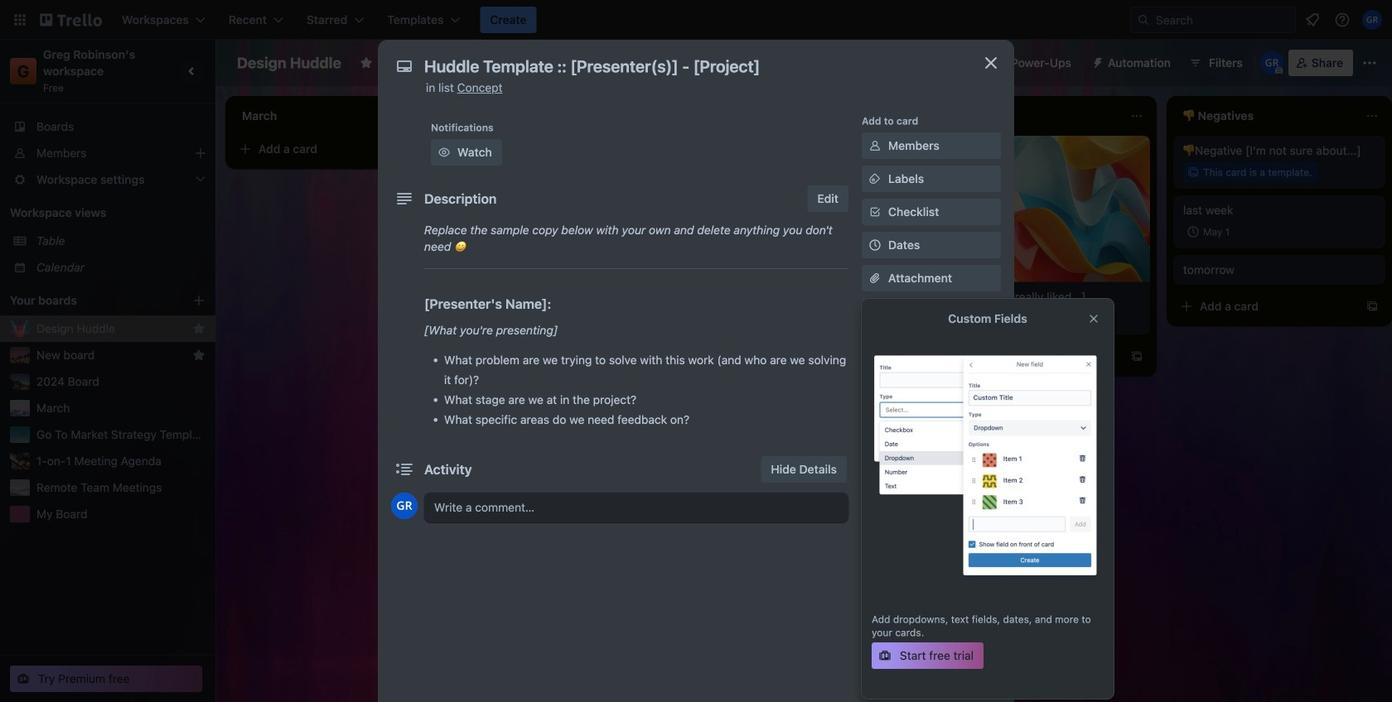 Task type: locate. For each thing, give the bounding box(es) containing it.
starred icon image
[[192, 322, 206, 336], [192, 349, 206, 362]]

0 horizontal spatial sm image
[[436, 144, 452, 161]]

2 horizontal spatial create from template… image
[[1366, 300, 1379, 313]]

1 vertical spatial starred icon image
[[192, 349, 206, 362]]

cover image
[[867, 303, 883, 320]]

sm image
[[867, 171, 883, 187], [867, 603, 883, 620], [867, 644, 883, 660]]

sm image
[[1085, 50, 1108, 73], [867, 138, 883, 154], [436, 144, 452, 161]]

2 vertical spatial sm image
[[867, 644, 883, 660]]

0 vertical spatial starred icon image
[[192, 322, 206, 336]]

1 vertical spatial sm image
[[867, 603, 883, 620]]

0 horizontal spatial greg robinson (gregrobinson96) image
[[391, 493, 418, 520]]

2 vertical spatial greg robinson (gregrobinson96) image
[[391, 493, 418, 520]]

1 vertical spatial greg robinson (gregrobinson96) image
[[1260, 51, 1283, 75]]

1 starred icon image from the top
[[192, 322, 206, 336]]

0 vertical spatial create from template… image
[[424, 143, 438, 156]]

1 sm image from the top
[[867, 171, 883, 187]]

3 sm image from the top
[[867, 644, 883, 660]]

Write a comment text field
[[424, 493, 849, 523]]

search image
[[1137, 13, 1150, 27]]

None checkbox
[[1183, 222, 1235, 242], [501, 285, 557, 305], [1183, 222, 1235, 242], [501, 285, 557, 305]]

create from template… image
[[895, 290, 908, 303]]

Search field
[[1150, 8, 1295, 31]]

create from template… image
[[424, 143, 438, 156], [1366, 300, 1379, 313], [1130, 350, 1144, 364]]

add board image
[[192, 294, 206, 307]]

customize views image
[[604, 55, 620, 71]]

None text field
[[416, 51, 963, 81]]

0 vertical spatial greg robinson (gregrobinson96) image
[[1362, 10, 1382, 30]]

0 vertical spatial sm image
[[867, 171, 883, 187]]

2 horizontal spatial greg robinson (gregrobinson96) image
[[1362, 10, 1382, 30]]

0 horizontal spatial create from template… image
[[424, 143, 438, 156]]

1 horizontal spatial greg robinson (gregrobinson96) image
[[1260, 51, 1283, 75]]

greg robinson (gregrobinson96) image
[[1362, 10, 1382, 30], [1260, 51, 1283, 75], [391, 493, 418, 520]]

1 horizontal spatial create from template… image
[[1130, 350, 1144, 364]]

2 starred icon image from the top
[[192, 349, 206, 362]]



Task type: describe. For each thing, give the bounding box(es) containing it.
star or unstar board image
[[360, 56, 373, 70]]

primary element
[[0, 0, 1392, 40]]

greg robinson (gregrobinson96) image inside "primary" element
[[1362, 10, 1382, 30]]

show menu image
[[1362, 55, 1378, 71]]

close dialog image
[[981, 53, 1001, 73]]

your boards with 8 items element
[[10, 291, 167, 311]]

close popover image
[[1087, 312, 1100, 326]]

2 sm image from the top
[[867, 603, 883, 620]]

2 vertical spatial create from template… image
[[1130, 350, 1144, 364]]

0 notifications image
[[1303, 10, 1323, 30]]

Board name text field
[[229, 50, 350, 76]]

2 horizontal spatial sm image
[[1085, 50, 1108, 73]]

1 vertical spatial create from template… image
[[1366, 300, 1379, 313]]

upgrade image image
[[872, 339, 1104, 594]]

open information menu image
[[1334, 12, 1351, 28]]

1 horizontal spatial sm image
[[867, 138, 883, 154]]



Task type: vqa. For each thing, say whether or not it's contained in the screenshot.
the NOW AVAILABLE A 14 Day Free Trial of Premium! Get unlimited boards, Trello views, and limitless automation, plus a ton more. in the top of the page
no



